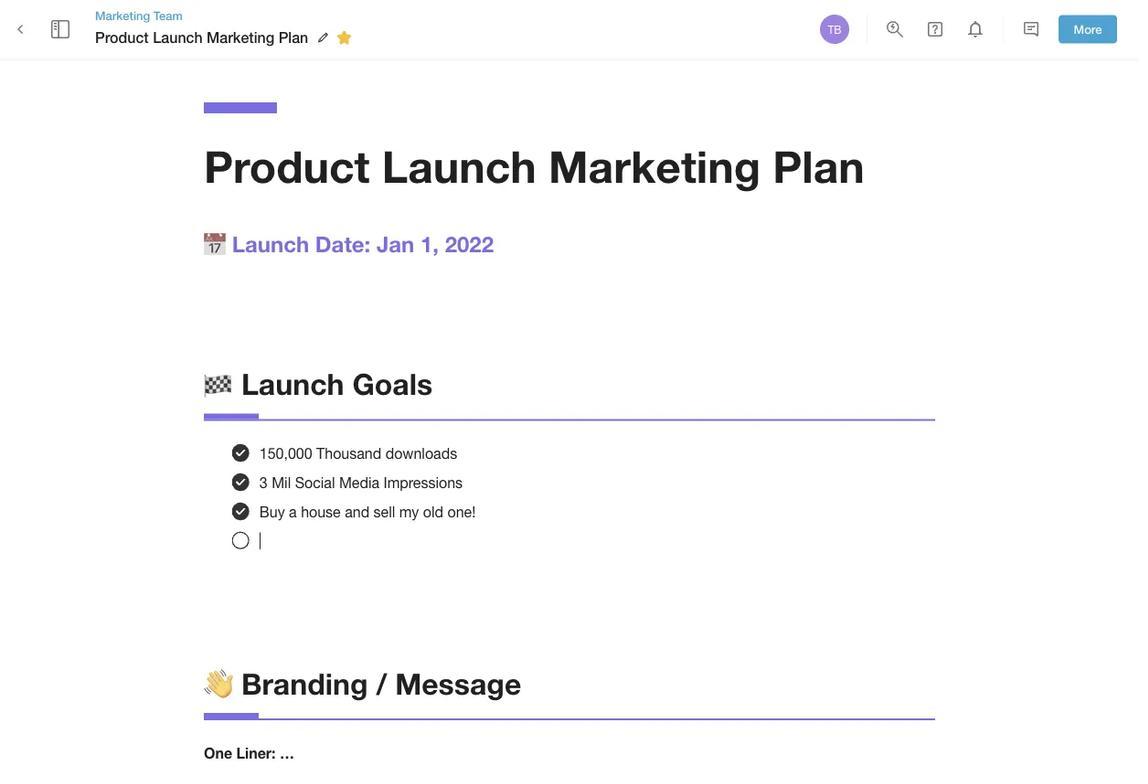 Task type: locate. For each thing, give the bounding box(es) containing it.
/
[[376, 666, 387, 701]]

0 horizontal spatial plan
[[279, 29, 308, 46]]

150,000
[[259, 445, 312, 462]]

and
[[345, 503, 369, 520]]

more button
[[1059, 15, 1117, 43]]

0 horizontal spatial marketing
[[95, 8, 150, 22]]

media
[[339, 474, 379, 491]]

1 vertical spatial marketing
[[207, 29, 274, 46]]

mil
[[272, 474, 291, 491]]

3 mil social media impressions
[[259, 474, 463, 491]]

2022
[[445, 230, 494, 256]]

product launch marketing plan
[[95, 29, 308, 46], [204, 139, 865, 192]]

message
[[395, 666, 521, 701]]

1 vertical spatial product
[[204, 139, 370, 192]]

goals
[[352, 366, 433, 401]]

0 vertical spatial product launch marketing plan
[[95, 29, 308, 46]]

one!
[[448, 503, 476, 520]]

2 vertical spatial marketing
[[549, 139, 761, 192]]

2 horizontal spatial marketing
[[549, 139, 761, 192]]

downloads
[[386, 445, 457, 462]]

plan
[[279, 29, 308, 46], [773, 139, 865, 192]]

0 vertical spatial product
[[95, 29, 149, 46]]

marketing team link
[[95, 7, 358, 24]]

branding
[[241, 666, 368, 701]]

launch down team
[[153, 29, 203, 46]]

marketing team
[[95, 8, 183, 22]]

1 vertical spatial plan
[[773, 139, 865, 192]]

marketing
[[95, 8, 150, 22], [207, 29, 274, 46], [549, 139, 761, 192]]

one liner: …
[[204, 744, 294, 762]]

0 vertical spatial marketing
[[95, 8, 150, 22]]

1 horizontal spatial product
[[204, 139, 370, 192]]

launch
[[153, 29, 203, 46], [382, 139, 536, 192], [232, 230, 309, 256], [241, 366, 344, 401]]

house
[[301, 503, 341, 520]]

…
[[280, 744, 294, 762]]

my
[[399, 503, 419, 520]]

1 vertical spatial product launch marketing plan
[[204, 139, 865, 192]]

launch up 2022
[[382, 139, 536, 192]]

old
[[423, 503, 443, 520]]

product
[[95, 29, 149, 46], [204, 139, 370, 192]]

launch right 📅
[[232, 230, 309, 256]]

tb button
[[817, 12, 852, 47]]

launch up 150,000
[[241, 366, 344, 401]]



Task type: vqa. For each thing, say whether or not it's contained in the screenshot.
Bookmark icon
no



Task type: describe. For each thing, give the bounding box(es) containing it.
one
[[204, 744, 232, 762]]

🏁
[[204, 366, 233, 401]]

buy a house and sell my old one!
[[259, 503, 476, 520]]

jan
[[377, 230, 414, 256]]

1 horizontal spatial plan
[[773, 139, 865, 192]]

👋 branding / message
[[204, 666, 521, 701]]

3
[[259, 474, 268, 491]]

1 horizontal spatial marketing
[[207, 29, 274, 46]]

social
[[295, 474, 335, 491]]

liner:
[[236, 744, 276, 762]]

more
[[1074, 22, 1102, 36]]

impressions
[[384, 474, 463, 491]]

date:
[[315, 230, 371, 256]]

🏁 launch goals
[[204, 366, 433, 401]]

sell
[[374, 503, 395, 520]]

buy
[[259, 503, 285, 520]]

remove favorite image
[[333, 27, 355, 49]]

0 vertical spatial plan
[[279, 29, 308, 46]]

tb
[[828, 23, 842, 36]]

a
[[289, 503, 297, 520]]

📅 launch date: jan 1, 2022
[[204, 230, 494, 256]]

0 horizontal spatial product
[[95, 29, 149, 46]]

📅
[[204, 230, 226, 256]]

👋
[[204, 666, 233, 701]]

team
[[153, 8, 183, 22]]

thousand
[[316, 445, 381, 462]]

150,000 thousand downloads
[[259, 445, 457, 462]]

1,
[[421, 230, 439, 256]]



